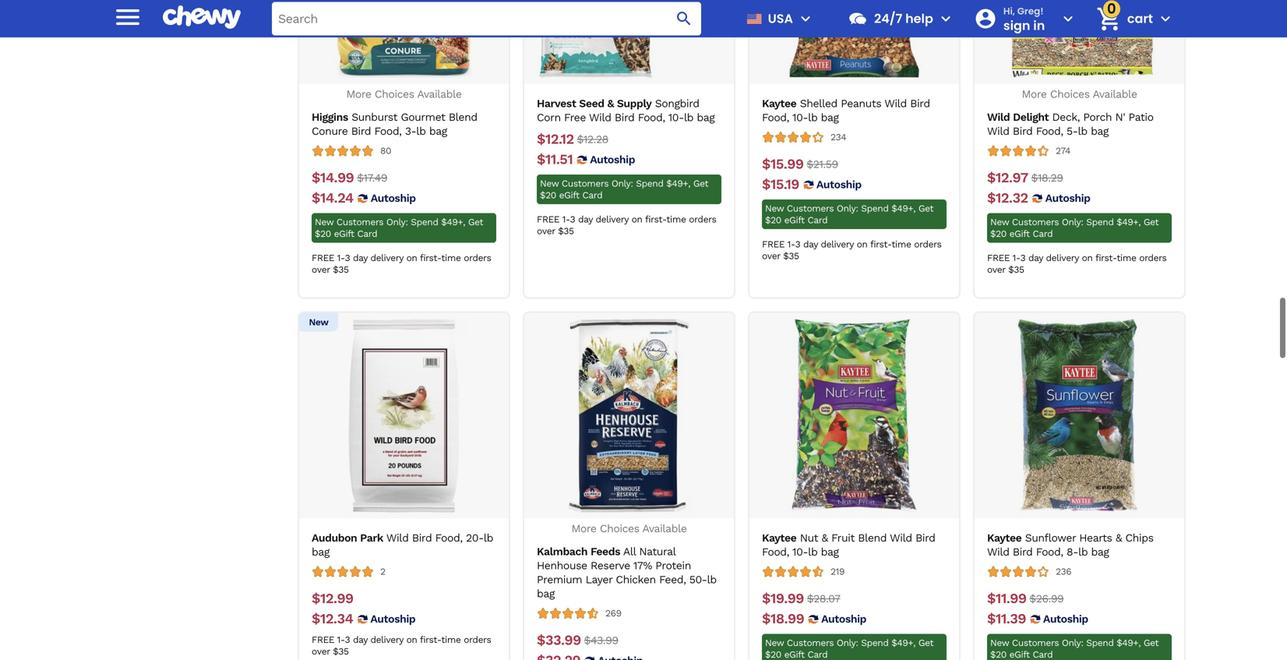 Task type: vqa. For each thing, say whether or not it's contained in the screenshot.
Made In USA image
no



Task type: describe. For each thing, give the bounding box(es) containing it.
food, inside nut & fruit blend wild bird food, 10-lb bag
[[762, 500, 789, 513]]

lb inside sunburst gourmet blend conure bird food, 3-lb bag
[[416, 79, 426, 92]]

$33.99
[[537, 587, 581, 603]]

customers down $11.51 text field
[[562, 133, 609, 144]]

fruit
[[832, 486, 855, 499]]

natural
[[639, 500, 676, 513]]

bag inside sunburst gourmet blend conure bird food, 3-lb bag
[[429, 79, 447, 92]]

layer
[[586, 528, 613, 541]]

wild inside shelled peanuts wild bird food, 10-lb bag
[[885, 52, 907, 65]]

harvest seed & supply
[[537, 52, 652, 65]]

3 down $11.39 text field
[[1021, 628, 1026, 639]]

269
[[606, 563, 622, 574]]

sign
[[1004, 17, 1031, 34]]

available for $12.97
[[1093, 42, 1138, 55]]

$14.99 text field
[[312, 124, 354, 141]]

new customers only: spend $49+, get $20 egift card down $21.59 text box at the right top of page
[[765, 158, 934, 180]]

egift down $32.29 text field
[[559, 646, 580, 657]]

new customers only: spend $49+, get $20 egift card down $28.07 "text box"
[[765, 592, 934, 615]]

$26.99 text field
[[1030, 545, 1064, 562]]

n'
[[1116, 65, 1126, 78]]

choices for $12.97
[[1051, 42, 1090, 55]]

supply
[[617, 52, 652, 65]]

corn
[[537, 66, 561, 79]]

$17.49 text field
[[357, 124, 387, 141]]

greg!
[[1018, 4, 1044, 17]]

submit search image
[[675, 9, 694, 28]]

$12.32
[[987, 144, 1028, 161]]

seed
[[579, 52, 605, 65]]

1 horizontal spatial choices
[[600, 477, 640, 490]]

free down $11.39 text field
[[987, 628, 1010, 639]]

$12.34 text field
[[312, 565, 353, 582]]

more choices available for $12.97
[[1022, 42, 1138, 55]]

cart
[[1128, 10, 1153, 27]]

choices for $14.99
[[375, 42, 414, 55]]

bag inside songbird corn free wild bird food, 10-lb bag
[[697, 66, 715, 79]]

$35 down $12.34 text box
[[333, 601, 349, 612]]

hi, greg! sign in
[[1004, 4, 1045, 34]]

account menu image
[[1059, 9, 1078, 28]]

5-
[[1067, 79, 1078, 92]]

1- down $12.34 text box
[[337, 589, 345, 600]]

free down $12.32 text field
[[987, 207, 1010, 218]]

audubon park
[[312, 486, 383, 499]]

customers down $18.99 text box
[[787, 592, 834, 603]]

new customers only: spend $49+, get $20 egift card down $12.28 text box
[[540, 133, 709, 155]]

3 down $12.34 text box
[[345, 589, 350, 600]]

$14.24 text field
[[312, 144, 354, 162]]

24/7
[[874, 10, 903, 27]]

peanuts
[[841, 52, 882, 65]]

sunburst gourmet blend conure bird food, 3-lb bag
[[312, 65, 478, 92]]

wild bird food, 20-lb bag
[[312, 486, 493, 513]]

$35 down $11.39 text field
[[1009, 640, 1025, 651]]

egift down $14.24 text box
[[334, 183, 354, 194]]

1- down $11.51 text field
[[562, 169, 570, 180]]

$20 down $12.32 text field
[[991, 183, 1007, 194]]

lb inside wild bird food, 20-lb bag
[[484, 486, 493, 499]]

free down $15.19 text box
[[762, 194, 785, 204]]

$21.59 text field
[[807, 111, 838, 128]]

$12.97
[[987, 124, 1029, 141]]

conure
[[312, 79, 348, 92]]

bag inside shelled peanuts wild bird food, 10-lb bag
[[821, 66, 839, 79]]

bird inside nut & fruit blend wild bird food, 10-lb bag
[[916, 486, 936, 499]]

$15.99
[[762, 111, 804, 127]]

$32.29
[[537, 607, 581, 624]]

$35 down $14.24 text box
[[333, 219, 349, 230]]

20-
[[466, 486, 484, 499]]

sunburst
[[352, 65, 398, 78]]

lb inside shelled peanuts wild bird food, 10-lb bag
[[808, 66, 818, 79]]

new customers only: spend $49+, get $20 egift card down $26.99 text field
[[991, 592, 1159, 615]]

$18.99 text field
[[762, 565, 804, 582]]

$35 down $18.99 text box
[[783, 640, 799, 651]]

new customers only: spend $49+, get $20 egift card down $17.49 text box
[[315, 171, 483, 194]]

$21.59
[[807, 113, 838, 125]]

234
[[831, 86, 847, 97]]

$14.24
[[312, 144, 354, 161]]

all
[[623, 500, 636, 513]]

gourmet
[[401, 65, 445, 78]]

$12.97 $18.29
[[987, 124, 1063, 141]]

$19.99 text field
[[762, 545, 804, 562]]

bird inside sunburst gourmet blend conure bird food, 3-lb bag
[[351, 79, 371, 92]]

wild inside wild bird food, 20-lb bag
[[387, 486, 409, 499]]

$18.29 text field
[[1032, 124, 1063, 141]]

egift down $18.99 text box
[[785, 604, 805, 615]]

& for sunflower hearts & chips wild bird food, 8-lb bag
[[1116, 486, 1122, 499]]

customers down $11.39 text field
[[1012, 592, 1059, 603]]

over down $11.39 text field
[[987, 640, 1006, 651]]

higgins
[[312, 65, 348, 78]]

10- inside shelled peanuts wild bird food, 10-lb bag
[[793, 66, 808, 79]]

$15.99 text field
[[762, 111, 804, 128]]

$15.99 $21.59
[[762, 111, 838, 127]]

$26.99
[[1030, 547, 1064, 560]]

$15.19 text field
[[762, 131, 800, 148]]

chewy home image
[[163, 0, 241, 34]]

lb inside all natural henhouse reserve 17% protein premium layer chicken feed, 50-lb bag
[[707, 528, 717, 541]]

$17.49
[[357, 126, 387, 139]]

audubon park wild bird food, 20-lb bag image
[[307, 274, 501, 467]]

$18.99
[[762, 565, 804, 582]]

egift down $11.51 text field
[[559, 144, 580, 155]]

1- down $15.19 text box
[[788, 194, 795, 204]]

lb inside sunflower hearts & chips wild bird food, 8-lb bag
[[1079, 500, 1088, 513]]

$11.99
[[987, 545, 1027, 561]]

kaytee down usa 'popup button'
[[762, 52, 797, 65]]

$33.99 text field
[[537, 587, 581, 604]]

menu image inside usa 'popup button'
[[797, 9, 815, 28]]

free down $14.24 text box
[[312, 207, 334, 218]]

more for $12.97
[[1022, 42, 1047, 55]]

autoship for $11.51
[[590, 108, 635, 121]]

hi,
[[1004, 4, 1015, 17]]

help menu image
[[937, 9, 955, 28]]

henhouse
[[537, 514, 587, 527]]

& for harvest seed & supply
[[608, 52, 614, 65]]

autoship for $18.99
[[822, 567, 867, 580]]

free down $12.34 text box
[[312, 589, 334, 600]]

1 horizontal spatial more choices available
[[572, 477, 687, 490]]

free down $11.51 text field
[[537, 169, 560, 180]]

$18.29
[[1032, 126, 1063, 139]]

over down $14.24 text box
[[312, 219, 330, 230]]

$11.39
[[987, 565, 1026, 582]]

protein
[[656, 514, 691, 527]]

songbird corn free wild bird food, 10-lb bag
[[537, 52, 715, 79]]

3 down $15.19 text box
[[795, 194, 801, 204]]

$11.51 text field
[[537, 106, 573, 123]]

nut
[[800, 486, 818, 499]]

kalmbach
[[537, 500, 588, 513]]

3 down $18.99 text box
[[795, 628, 801, 639]]

songbird
[[655, 52, 700, 65]]

$12.28
[[577, 88, 609, 100]]

autoship for $15.19
[[817, 133, 862, 146]]

feeds
[[591, 500, 620, 513]]

3 down $12.32 text field
[[1021, 207, 1026, 218]]

3 down $14.24 text box
[[345, 207, 350, 218]]

reserve
[[591, 514, 630, 527]]

$11.51
[[537, 106, 573, 122]]

food, inside wild bird food, 20-lb bag
[[435, 486, 463, 499]]

egift down $11.39 text field
[[1010, 604, 1030, 615]]

cart link
[[1090, 0, 1153, 37]]

10- inside nut & fruit blend wild bird food, 10-lb bag
[[793, 500, 808, 513]]

harvest
[[537, 52, 576, 65]]

$12.32 text field
[[987, 144, 1028, 162]]

blend inside nut & fruit blend wild bird food, 10-lb bag
[[858, 486, 887, 499]]

$11.99 $26.99
[[987, 545, 1064, 561]]

3-
[[405, 79, 416, 92]]

chips
[[1126, 486, 1154, 499]]

kaytee for $19.99
[[762, 486, 797, 499]]

1- down $18.99 text box
[[788, 628, 795, 639]]

10- inside songbird corn free wild bird food, 10-lb bag
[[669, 66, 684, 79]]

food, inside sunburst gourmet blend conure bird food, 3-lb bag
[[375, 79, 402, 92]]

24/7 help link
[[842, 0, 934, 37]]

24/7 help
[[874, 10, 934, 27]]

customers down $12.32 text field
[[1012, 171, 1059, 182]]

more for $14.99
[[346, 42, 371, 55]]

$15.19
[[762, 131, 800, 147]]

$28.07
[[807, 547, 841, 560]]

lb inside deck, porch n' patio wild bird food, 5-lb bag
[[1078, 79, 1088, 92]]

feed,
[[659, 528, 686, 541]]

shelled peanuts wild bird food, 10-lb bag
[[762, 52, 930, 79]]

deck,
[[1053, 65, 1080, 78]]

wild inside sunflower hearts & chips wild bird food, 8-lb bag
[[987, 500, 1010, 513]]

over down $15.19 text box
[[762, 205, 781, 216]]



Task type: locate. For each thing, give the bounding box(es) containing it.
bag inside nut & fruit blend wild bird food, 10-lb bag
[[821, 500, 839, 513]]

10- down 'songbird'
[[669, 66, 684, 79]]

$20 down $18.99 text box
[[765, 604, 782, 615]]

more choices available up deck,
[[1022, 42, 1138, 55]]

1 horizontal spatial available
[[643, 477, 687, 490]]

day
[[578, 169, 593, 180], [803, 194, 818, 204], [353, 207, 368, 218], [1029, 207, 1043, 218], [353, 589, 368, 600], [803, 628, 818, 639], [1029, 628, 1043, 639]]

in
[[1034, 17, 1045, 34]]

menu image left 'chewy home' image
[[112, 1, 143, 33]]

0 horizontal spatial choices
[[375, 42, 414, 55]]

wild left "delight"
[[987, 65, 1010, 78]]

wild inside songbird corn free wild bird food, 10-lb bag
[[589, 66, 611, 79]]

autoship for $14.24
[[371, 146, 416, 159]]

$49+,
[[667, 133, 691, 144], [892, 158, 916, 169], [441, 171, 465, 182], [1117, 171, 1141, 182], [892, 592, 916, 603], [1117, 592, 1141, 603], [667, 634, 691, 645]]

spend
[[636, 133, 664, 144], [861, 158, 889, 169], [411, 171, 438, 182], [1087, 171, 1114, 182], [861, 592, 889, 603], [1087, 592, 1114, 603], [636, 634, 664, 645]]

& inside nut & fruit blend wild bird food, 10-lb bag
[[822, 486, 828, 499]]

egift
[[559, 144, 580, 155], [785, 169, 805, 180], [334, 183, 354, 194], [1010, 183, 1030, 194], [785, 604, 805, 615], [1010, 604, 1030, 615], [559, 646, 580, 657]]

free
[[537, 169, 560, 180], [762, 194, 785, 204], [312, 207, 334, 218], [987, 207, 1010, 218], [312, 589, 334, 600], [762, 628, 785, 639], [987, 628, 1010, 639]]

& right nut in the right of the page
[[822, 486, 828, 499]]

bag inside deck, porch n' patio wild bird food, 5-lb bag
[[1091, 79, 1109, 92]]

sunflower hearts & chips wild bird food, 8-lb bag
[[987, 486, 1154, 513]]

customers down $32.29 text field
[[562, 634, 609, 645]]

bird inside songbird corn free wild bird food, 10-lb bag
[[615, 66, 635, 79]]

autoship for $11.39
[[1044, 567, 1089, 580]]

& right seed
[[608, 52, 614, 65]]

bag down audubon
[[312, 500, 330, 513]]

$19.99
[[762, 545, 804, 561]]

0 horizontal spatial available
[[417, 42, 462, 55]]

blend inside sunburst gourmet blend conure bird food, 3-lb bag
[[449, 65, 478, 78]]

1- down $11.39 text field
[[1013, 628, 1021, 639]]

deck, porch n' patio wild bird food, 5-lb bag
[[987, 65, 1154, 92]]

bag inside all natural henhouse reserve 17% protein premium layer chicken feed, 50-lb bag
[[537, 542, 555, 555]]

kalmbach feeds
[[537, 500, 620, 513]]

$35 down $15.19 text box
[[783, 205, 799, 216]]

$20 down $11.39 text field
[[991, 604, 1007, 615]]

2 horizontal spatial choices
[[1051, 42, 1090, 55]]

more up sunburst
[[346, 42, 371, 55]]

more
[[346, 42, 371, 55], [1022, 42, 1047, 55], [572, 477, 597, 490]]

$11.99 text field
[[987, 545, 1027, 562]]

new customers only: spend $49+, get $20 egift card down $18.29 text box
[[991, 171, 1159, 194]]

0 horizontal spatial &
[[608, 52, 614, 65]]

more choices available for $14.99
[[346, 42, 462, 55]]

over down $12.34 text box
[[312, 601, 330, 612]]

$32.29 text field
[[537, 607, 581, 624]]

wild
[[885, 52, 907, 65], [987, 65, 1010, 78], [589, 66, 611, 79], [987, 79, 1010, 92], [387, 486, 409, 499], [890, 486, 912, 499], [987, 500, 1010, 513]]

free 1-3 day delivery on first-time orders over $35
[[537, 169, 717, 191], [762, 194, 942, 216], [312, 207, 491, 230], [987, 207, 1167, 230], [312, 589, 491, 612], [762, 628, 942, 651], [987, 628, 1167, 651]]

available up natural
[[643, 477, 687, 490]]

park
[[360, 486, 383, 499]]

chicken
[[616, 528, 656, 541]]

menu image right usa
[[797, 9, 815, 28]]

1 horizontal spatial blend
[[858, 486, 887, 499]]

kalmbach feeds all natural henhouse reserve 17% protein premium layer chicken feed, 50-lb bag image
[[533, 274, 726, 467]]

0 horizontal spatial more
[[346, 42, 371, 55]]

0 horizontal spatial blend
[[449, 65, 478, 78]]

available up 'n''
[[1093, 42, 1138, 55]]

cart menu image
[[1157, 9, 1175, 28]]

1-
[[562, 169, 570, 180], [788, 194, 795, 204], [337, 207, 345, 218], [1013, 207, 1021, 218], [337, 589, 345, 600], [788, 628, 795, 639], [1013, 628, 1021, 639]]

bag down hearts
[[1092, 500, 1109, 513]]

customers down $14.24 text box
[[337, 171, 384, 182]]

food, inside deck, porch n' patio wild bird food, 5-lb bag
[[1036, 79, 1064, 92]]

blend right fruit
[[858, 486, 887, 499]]

choices up sunburst gourmet blend conure bird food, 3-lb bag
[[375, 42, 414, 55]]

3
[[570, 169, 575, 180], [795, 194, 801, 204], [345, 207, 350, 218], [1021, 207, 1026, 218], [345, 589, 350, 600], [795, 628, 801, 639], [1021, 628, 1026, 639]]

0 vertical spatial blend
[[449, 65, 478, 78]]

blend
[[449, 65, 478, 78], [858, 486, 887, 499]]

food, inside sunflower hearts & chips wild bird food, 8-lb bag
[[1036, 500, 1064, 513]]

usa button
[[740, 0, 815, 37]]

food, down sunflower
[[1036, 500, 1064, 513]]

bag inside sunflower hearts & chips wild bird food, 8-lb bag
[[1092, 500, 1109, 513]]

kaytee left nut in the right of the page
[[762, 486, 797, 499]]

0 horizontal spatial menu image
[[112, 1, 143, 33]]

get
[[694, 133, 709, 144], [919, 158, 934, 169], [468, 171, 483, 182], [1144, 171, 1159, 182], [919, 592, 934, 603], [1144, 592, 1159, 603], [694, 634, 709, 645]]

wild delight
[[987, 65, 1049, 78]]

on
[[632, 169, 643, 180], [857, 194, 868, 204], [407, 207, 417, 218], [1082, 207, 1093, 218], [407, 589, 417, 600], [857, 628, 868, 639], [1082, 628, 1093, 639]]

wild right fruit
[[890, 486, 912, 499]]

autoship down $21.59 text box at the right top of page
[[817, 133, 862, 146]]

menu image
[[112, 1, 143, 33], [797, 9, 815, 28]]

over down $18.99 text box
[[762, 640, 781, 651]]

food, left 20-
[[435, 486, 463, 499]]

food, inside songbird corn free wild bird food, 10-lb bag
[[638, 66, 665, 79]]

lb inside nut & fruit blend wild bird food, 10-lb bag
[[808, 500, 818, 513]]

delight
[[1013, 65, 1049, 78]]

$20 down $32.29 text field
[[540, 646, 556, 657]]

available up gourmet
[[417, 42, 462, 55]]

bag
[[697, 66, 715, 79], [821, 66, 839, 79], [429, 79, 447, 92], [1091, 79, 1109, 92], [312, 500, 330, 513], [821, 500, 839, 513], [1092, 500, 1109, 513], [537, 542, 555, 555]]

$12.12 $12.28
[[537, 86, 609, 102]]

chewy support image
[[848, 9, 868, 29]]

free down $18.99 text box
[[762, 628, 785, 639]]

premium
[[537, 528, 582, 541]]

lb inside songbird corn free wild bird food, 10-lb bag
[[684, 66, 694, 79]]

$11.39 text field
[[987, 565, 1026, 582]]

$19.99 $28.07
[[762, 545, 841, 561]]

$12.12 text field
[[537, 86, 574, 103]]

only:
[[612, 133, 633, 144], [837, 158, 859, 169], [387, 171, 408, 182], [1062, 171, 1084, 182], [837, 592, 859, 603], [1062, 592, 1084, 603], [612, 634, 633, 645]]

$20 down $15.19 text box
[[765, 169, 782, 180]]

$28.07 text field
[[807, 545, 841, 562]]

2 horizontal spatial &
[[1116, 486, 1122, 499]]

bag down porch at the top of page
[[1091, 79, 1109, 92]]

bird inside deck, porch n' patio wild bird food, 5-lb bag
[[1013, 79, 1033, 92]]

50-
[[690, 528, 707, 541]]

$12.28 text field
[[577, 86, 609, 103]]

bird
[[910, 52, 930, 65], [615, 66, 635, 79], [351, 79, 371, 92], [1013, 79, 1033, 92], [412, 486, 432, 499], [916, 486, 936, 499], [1013, 500, 1033, 513]]

autoship down $26.99 text field
[[1044, 567, 1089, 580]]

2 horizontal spatial more
[[1022, 42, 1047, 55]]

egift down $12.32 text field
[[1010, 183, 1030, 194]]

customers down $15.19 text box
[[787, 158, 834, 169]]

food, up $19.99
[[762, 500, 789, 513]]

& left chips at the right bottom of page
[[1116, 486, 1122, 499]]

time
[[667, 169, 686, 180], [892, 194, 912, 204], [441, 207, 461, 218], [1117, 207, 1137, 218], [441, 589, 461, 600], [892, 628, 912, 639], [1117, 628, 1137, 639]]

kaytee sunflower hearts & chips wild bird food, 8-lb bag image
[[983, 274, 1176, 467]]

0 horizontal spatial more choices available
[[346, 42, 462, 55]]

&
[[608, 52, 614, 65], [822, 486, 828, 499], [1116, 486, 1122, 499]]

$20 down $11.51 text field
[[540, 144, 556, 155]]

blend right gourmet
[[449, 65, 478, 78]]

over down $11.51 text field
[[537, 180, 555, 191]]

all natural henhouse reserve 17% protein premium layer chicken feed, 50-lb bag
[[537, 500, 717, 555]]

egift down $15.19 text box
[[785, 169, 805, 180]]

bag down premium
[[537, 542, 555, 555]]

available for $14.99
[[417, 42, 462, 55]]

first-
[[645, 169, 667, 180], [871, 194, 892, 204], [420, 207, 441, 218], [1096, 207, 1117, 218], [420, 589, 441, 600], [871, 628, 892, 639], [1096, 628, 1117, 639]]

food, down deck,
[[1036, 79, 1064, 92]]

1 horizontal spatial &
[[822, 486, 828, 499]]

choices up all
[[600, 477, 640, 490]]

more choices available up gourmet
[[346, 42, 462, 55]]

10- down nut in the right of the page
[[793, 500, 808, 513]]

autoship for $32.29
[[598, 609, 643, 622]]

wild up '$11.99'
[[987, 500, 1010, 513]]

$35 down $12.32 text field
[[1009, 219, 1025, 230]]

food, down supply
[[638, 66, 665, 79]]

autoship for $12.32
[[1046, 146, 1091, 159]]

bag down gourmet
[[429, 79, 447, 92]]

available
[[417, 42, 462, 55], [1093, 42, 1138, 55], [643, 477, 687, 490]]

8-
[[1067, 500, 1079, 513]]

3 down $11.51 text field
[[570, 169, 575, 180]]

$14.99 $17.49
[[312, 124, 387, 141]]

food, down sunburst
[[375, 79, 402, 92]]

food, up $15.99
[[762, 66, 789, 79]]

bird inside wild bird food, 20-lb bag
[[412, 486, 432, 499]]

$35 down $11.51 text field
[[558, 180, 574, 191]]

autoship down 269
[[598, 609, 643, 622]]

choices
[[375, 42, 414, 55], [1051, 42, 1090, 55], [600, 477, 640, 490]]

kaytee for $11.99
[[987, 486, 1022, 499]]

autoship down $17.49 text box
[[371, 146, 416, 159]]

free
[[564, 66, 586, 79]]

more choices available
[[346, 42, 462, 55], [1022, 42, 1138, 55], [572, 477, 687, 490]]

autoship down $12.28 text box
[[590, 108, 635, 121]]

kaytee
[[762, 52, 797, 65], [762, 486, 797, 499], [987, 486, 1022, 499]]

1- down $14.24 text box
[[337, 207, 345, 218]]

food,
[[638, 66, 665, 79], [762, 66, 789, 79], [375, 79, 402, 92], [1036, 79, 1064, 92], [435, 486, 463, 499], [762, 500, 789, 513], [1036, 500, 1064, 513]]

more up kalmbach feeds on the left of page
[[572, 477, 597, 490]]

$12.12
[[537, 86, 574, 102]]

bird inside sunflower hearts & chips wild bird food, 8-lb bag
[[1013, 500, 1033, 513]]

sunflower
[[1025, 486, 1076, 499]]

new customers only: spend $49+, get $20 egift card down $32.29 text field
[[540, 634, 709, 657]]

$12.97 text field
[[987, 124, 1029, 141]]

Search text field
[[272, 2, 701, 35]]

bag inside wild bird food, 20-lb bag
[[312, 500, 330, 513]]

1 horizontal spatial more
[[572, 477, 597, 490]]

items image
[[1095, 5, 1123, 33]]

& inside sunflower hearts & chips wild bird food, 8-lb bag
[[1116, 486, 1122, 499]]

1 horizontal spatial menu image
[[797, 9, 815, 28]]

$12.99
[[312, 545, 354, 561]]

help
[[906, 10, 934, 27]]

2 horizontal spatial more choices available
[[1022, 42, 1138, 55]]

nut & fruit blend wild bird food, 10-lb bag
[[762, 486, 936, 513]]

$20
[[540, 144, 556, 155], [765, 169, 782, 180], [315, 183, 331, 194], [991, 183, 1007, 194], [765, 604, 782, 615], [991, 604, 1007, 615], [540, 646, 556, 657]]

wild inside nut & fruit blend wild bird food, 10-lb bag
[[890, 486, 912, 499]]

audubon
[[312, 486, 357, 499]]

wild down harvest seed & supply
[[589, 66, 611, 79]]

$12.34
[[312, 565, 353, 582]]

hearts
[[1080, 486, 1113, 499]]

lb
[[684, 66, 694, 79], [808, 66, 818, 79], [416, 79, 426, 92], [1078, 79, 1088, 92], [484, 486, 493, 499], [808, 500, 818, 513], [1079, 500, 1088, 513], [707, 528, 717, 541]]

card
[[583, 144, 603, 155], [808, 169, 828, 180], [357, 183, 377, 194], [1033, 183, 1053, 194], [808, 604, 828, 615], [1033, 604, 1053, 615], [583, 646, 603, 657]]

bag down 'songbird'
[[697, 66, 715, 79]]

more up "delight"
[[1022, 42, 1047, 55]]

2 horizontal spatial available
[[1093, 42, 1138, 55]]

Product search field
[[272, 2, 701, 35]]

delivery
[[596, 169, 629, 180], [821, 194, 854, 204], [371, 207, 404, 218], [1046, 207, 1079, 218], [371, 589, 404, 600], [821, 628, 854, 639], [1046, 628, 1079, 639]]

usa
[[768, 10, 793, 27]]

1 vertical spatial blend
[[858, 486, 887, 499]]

$20 down $14.24 text box
[[315, 183, 331, 194]]

autoship down $18.29 text box
[[1046, 146, 1091, 159]]

kaytee nut & fruit blend wild bird food, 10-lb bag image
[[758, 274, 951, 467]]

bird inside shelled peanuts wild bird food, 10-lb bag
[[910, 52, 930, 65]]

patio
[[1129, 65, 1154, 78]]

orders
[[689, 169, 717, 180], [914, 194, 942, 204], [464, 207, 491, 218], [1140, 207, 1167, 218], [464, 589, 491, 600], [914, 628, 942, 639], [1140, 628, 1167, 639]]

shelled
[[800, 52, 838, 65]]

17%
[[634, 514, 652, 527]]

kaytee left sunflower
[[987, 486, 1022, 499]]

porch
[[1084, 65, 1112, 78]]

wild right peanuts
[[885, 52, 907, 65]]

$12.99 text field
[[312, 545, 354, 562]]

wild inside deck, porch n' patio wild bird food, 5-lb bag
[[987, 79, 1010, 92]]

autoship for $12.34
[[371, 567, 416, 580]]

wild down wild delight
[[987, 79, 1010, 92]]

food, inside shelled peanuts wild bird food, 10-lb bag
[[762, 66, 789, 79]]

autoship
[[590, 108, 635, 121], [817, 133, 862, 146], [371, 146, 416, 159], [1046, 146, 1091, 159], [371, 567, 416, 580], [822, 567, 867, 580], [1044, 567, 1089, 580], [598, 609, 643, 622]]

wild right park
[[387, 486, 409, 499]]

over down $12.32 text field
[[987, 219, 1006, 230]]

1- down $12.32 text field
[[1013, 207, 1021, 218]]

10- down shelled
[[793, 66, 808, 79]]

$14.99
[[312, 124, 354, 141]]



